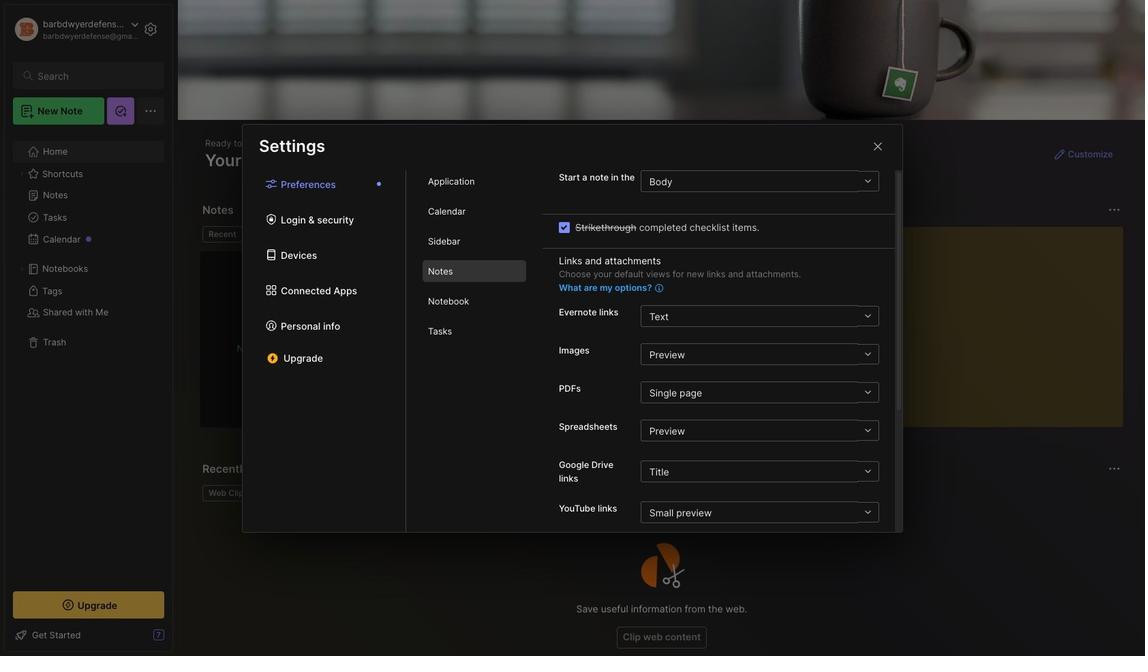 Task type: locate. For each thing, give the bounding box(es) containing it.
none search field inside main element
[[37, 67, 152, 84]]

None search field
[[37, 67, 152, 84]]

tree inside main element
[[5, 133, 172, 580]]

main element
[[0, 0, 177, 657]]

tab list
[[243, 170, 406, 532], [406, 170, 543, 532], [202, 226, 805, 243]]

Choose default view option for YouTube links field
[[641, 502, 880, 524]]

tab
[[423, 170, 526, 192], [423, 200, 526, 222], [202, 226, 243, 243], [248, 226, 303, 243], [423, 230, 526, 252], [423, 260, 526, 282], [423, 290, 526, 312], [423, 320, 526, 342], [202, 485, 255, 502]]

Choose default view option for Google Drive links field
[[641, 461, 880, 483]]

tree
[[5, 133, 172, 580]]

expand notebooks image
[[18, 265, 26, 273]]

Start a new note in the body or title. field
[[641, 170, 880, 192]]



Task type: describe. For each thing, give the bounding box(es) containing it.
Choose default view option for Evernote links field
[[641, 305, 880, 327]]

Select30 checkbox
[[559, 222, 570, 233]]

Choose default view option for Spreadsheets field
[[641, 420, 880, 442]]

Search text field
[[37, 70, 152, 82]]

settings image
[[142, 21, 159, 37]]

Choose default view option for PDFs field
[[641, 382, 880, 404]]

Choose default view option for Images field
[[641, 344, 880, 365]]

close image
[[870, 138, 886, 154]]

Start writing… text field
[[839, 227, 1123, 417]]



Task type: vqa. For each thing, say whether or not it's contained in the screenshot.
ACCOUNT field
no



